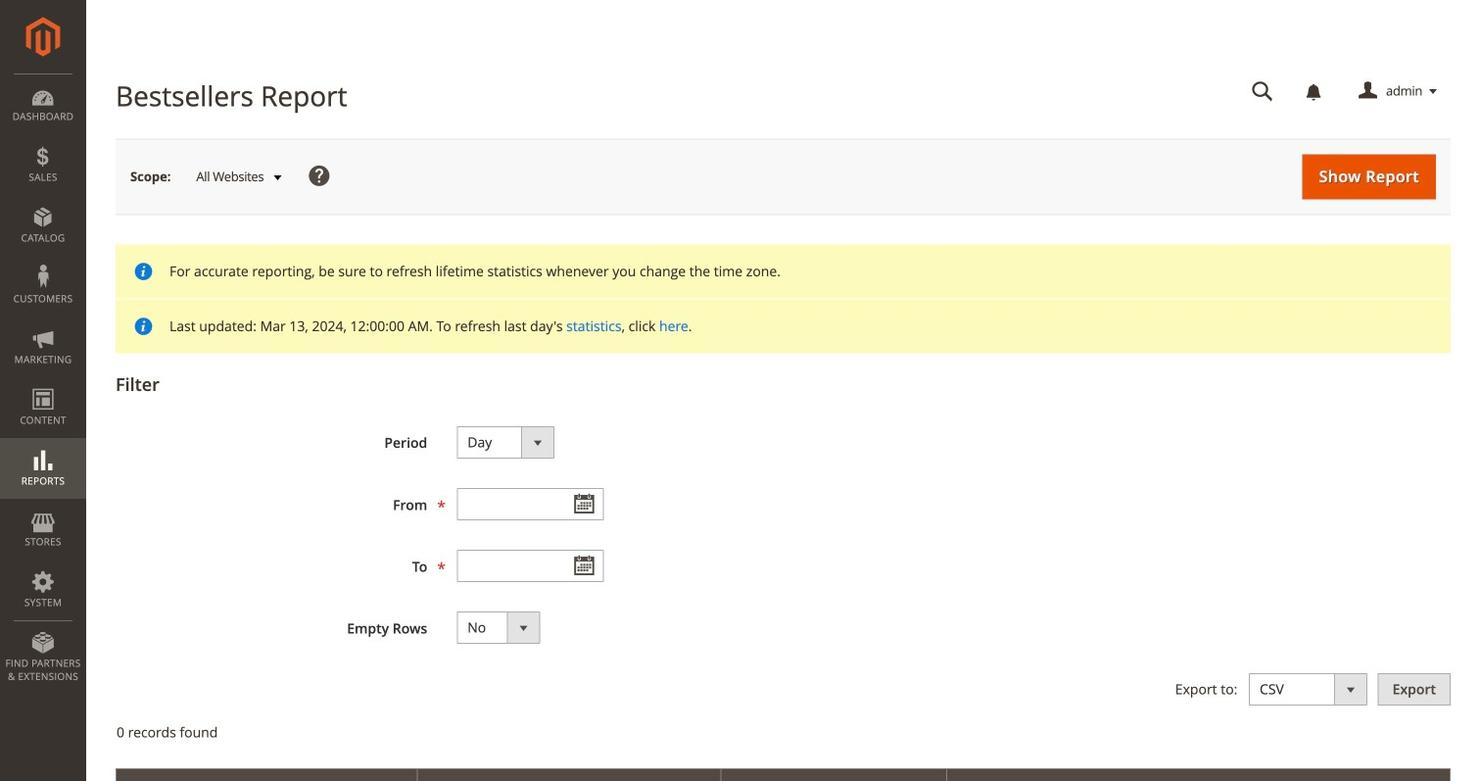 Task type: locate. For each thing, give the bounding box(es) containing it.
None text field
[[457, 488, 604, 520]]

None text field
[[1239, 74, 1288, 109], [457, 550, 604, 582], [1239, 74, 1288, 109], [457, 550, 604, 582]]

menu bar
[[0, 74, 86, 693]]

magento admin panel image
[[26, 17, 60, 57]]



